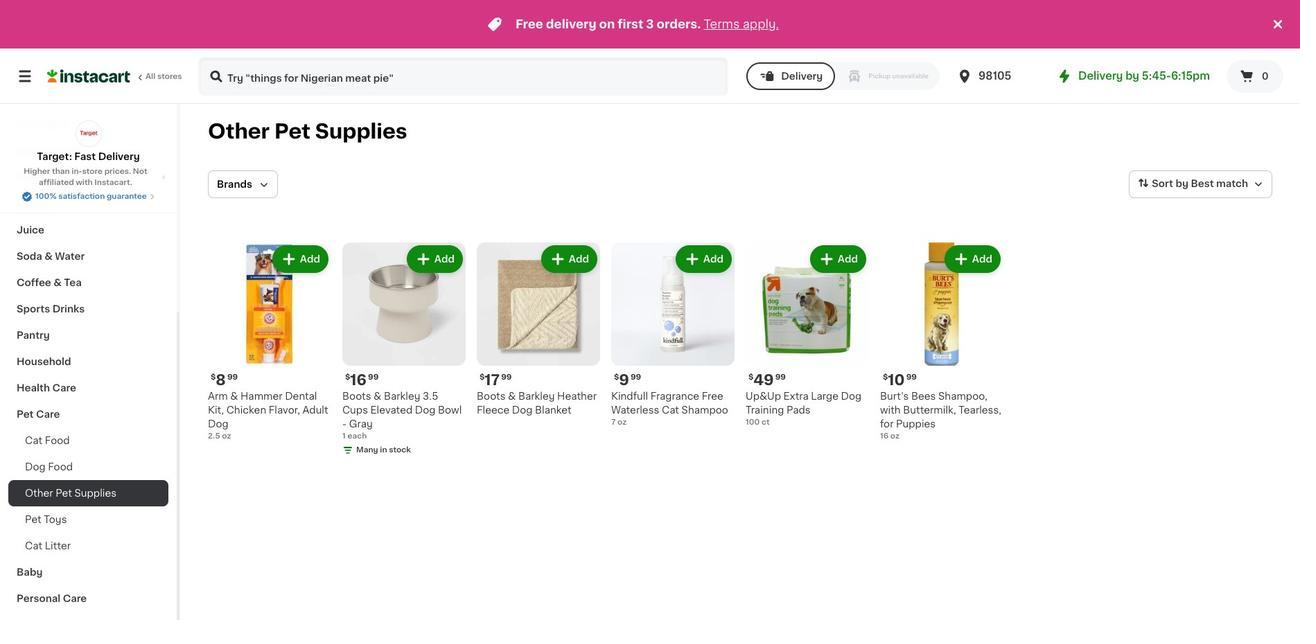 Task type: locate. For each thing, give the bounding box(es) containing it.
household link
[[8, 349, 168, 375]]

dog inside "up&up extra large dog training pads 100 ct"
[[841, 392, 861, 401]]

with inside the higher than in-store prices. not affiliated with instacart.
[[76, 179, 93, 186]]

instacart logo image
[[47, 68, 130, 85]]

oz right 7
[[617, 419, 627, 426]]

ct
[[762, 419, 770, 426]]

boots for boots & barkley 3.5 cups elevated dog bowl - gray 1 each
[[342, 392, 371, 401]]

by
[[1125, 71, 1139, 81], [1176, 179, 1188, 189]]

1 horizontal spatial delivery
[[781, 71, 823, 81]]

$ inside the $ 49 99
[[748, 374, 753, 381]]

1 add from the left
[[300, 254, 320, 264]]

2 boots from the left
[[477, 392, 506, 401]]

2 horizontal spatial delivery
[[1078, 71, 1123, 81]]

5 add from the left
[[838, 254, 858, 264]]

1 vertical spatial 16
[[880, 432, 889, 440]]

$ inside '$ 16 99'
[[345, 374, 350, 381]]

sort
[[1152, 179, 1173, 189]]

arm
[[208, 392, 228, 401]]

by right sort
[[1176, 179, 1188, 189]]

2.5
[[208, 432, 220, 440]]

& for coffee & tea
[[53, 278, 62, 288]]

99 for 49
[[775, 374, 786, 381]]

0 vertical spatial other pet supplies
[[208, 121, 407, 141]]

$ inside $ 17 99
[[480, 374, 485, 381]]

dog inside arm & hammer dental kit, chicken flavor, adult dog 2.5 oz
[[208, 419, 228, 429]]

oz inside arm & hammer dental kit, chicken flavor, adult dog 2.5 oz
[[222, 432, 231, 440]]

5 product group from the left
[[746, 243, 869, 428]]

barkley inside boots & barkley heather fleece dog blanket
[[518, 392, 555, 401]]

product group containing 9
[[611, 243, 735, 428]]

many
[[356, 446, 378, 454]]

None search field
[[198, 57, 728, 96]]

cat down the pet care
[[25, 436, 42, 446]]

free up shampoo
[[702, 392, 723, 401]]

3
[[646, 19, 654, 30]]

free left delivery
[[516, 19, 543, 30]]

1 horizontal spatial 16
[[880, 432, 889, 440]]

heather
[[557, 392, 597, 401]]

delivery for delivery by 5:45-6:15pm
[[1078, 71, 1123, 81]]

coffee
[[17, 278, 51, 288]]

add for 16
[[434, 254, 455, 264]]

other up pet toys at the left bottom
[[25, 489, 53, 498]]

care inside "personal care" link
[[63, 594, 87, 604]]

2 horizontal spatial oz
[[890, 432, 899, 440]]

99 right 49 at the right of the page
[[775, 374, 786, 381]]

by for delivery
[[1125, 71, 1139, 81]]

blanket
[[535, 405, 571, 415]]

99 right '17'
[[501, 374, 512, 381]]

$ up burt's
[[883, 374, 888, 381]]

$ 17 99
[[480, 373, 512, 387]]

16 inside the burt's bees shampoo, with buttermilk, tearless, for puppies 16 oz
[[880, 432, 889, 440]]

16 down for
[[880, 432, 889, 440]]

oz right the 2.5 on the left of the page
[[222, 432, 231, 440]]

limited time offer region
[[0, 0, 1270, 49]]

3 99 from the left
[[501, 374, 512, 381]]

cat inside kindfull fragrance free waterless cat shampoo 7 oz
[[662, 405, 679, 415]]

fast
[[74, 152, 96, 161]]

6 add from the left
[[972, 254, 992, 264]]

product group containing 8
[[208, 243, 331, 442]]

1 vertical spatial by
[[1176, 179, 1188, 189]]

& inside boots & barkley 3.5 cups elevated dog bowl - gray 1 each
[[374, 392, 381, 401]]

99 right 8
[[227, 374, 238, 381]]

2 vertical spatial cat
[[25, 541, 42, 551]]

pet toys
[[25, 515, 67, 525]]

cat litter
[[25, 541, 71, 551]]

product group
[[208, 243, 331, 442], [342, 243, 466, 459], [477, 243, 600, 417], [611, 243, 735, 428], [746, 243, 869, 428], [880, 243, 1003, 442]]

terms
[[704, 19, 740, 30]]

barkley up the elevated
[[384, 392, 420, 401]]

& for boots & barkley heather fleece dog blanket
[[508, 392, 516, 401]]

by inside field
[[1176, 179, 1188, 189]]

kindfull fragrance free waterless cat shampoo 7 oz
[[611, 392, 728, 426]]

1 horizontal spatial with
[[880, 405, 901, 415]]

many in stock
[[356, 446, 411, 454]]

1 horizontal spatial free
[[702, 392, 723, 401]]

2 99 from the left
[[368, 374, 379, 381]]

care inside the pet care link
[[36, 410, 60, 419]]

personal care
[[17, 594, 87, 604]]

100%
[[35, 193, 56, 200]]

1 horizontal spatial barkley
[[518, 392, 555, 401]]

6 $ from the left
[[883, 374, 888, 381]]

0 horizontal spatial other pet supplies
[[25, 489, 116, 498]]

99 inside $ 9 99
[[631, 374, 641, 381]]

99 inside $ 8 99
[[227, 374, 238, 381]]

dog up the 2.5 on the left of the page
[[208, 419, 228, 429]]

with inside the burt's bees shampoo, with buttermilk, tearless, for puppies 16 oz
[[880, 405, 901, 415]]

0 horizontal spatial boots
[[342, 392, 371, 401]]

meat
[[17, 94, 42, 103]]

$ up arm
[[211, 374, 216, 381]]

5 $ from the left
[[748, 374, 753, 381]]

$ inside $ 8 99
[[211, 374, 216, 381]]

$ for 17
[[480, 374, 485, 381]]

1 vertical spatial care
[[36, 410, 60, 419]]

0 horizontal spatial supplies
[[74, 489, 116, 498]]

1 vertical spatial other
[[25, 489, 53, 498]]

0 horizontal spatial oz
[[222, 432, 231, 440]]

cat for cat food
[[25, 436, 42, 446]]

1 99 from the left
[[227, 374, 238, 381]]

2 vertical spatial care
[[63, 594, 87, 604]]

& inside soda & water link
[[45, 252, 53, 261]]

0 vertical spatial 16
[[350, 373, 367, 387]]

99 right 9
[[631, 374, 641, 381]]

4 99 from the left
[[631, 374, 641, 381]]

add button for 10
[[946, 247, 999, 272]]

boots
[[342, 392, 371, 401], [477, 392, 506, 401]]

care
[[52, 383, 76, 393], [36, 410, 60, 419], [63, 594, 87, 604]]

2 product group from the left
[[342, 243, 466, 459]]

Search field
[[200, 58, 727, 94]]

boots inside boots & barkley heather fleece dog blanket
[[477, 392, 506, 401]]

free delivery on first 3 orders. terms apply.
[[516, 19, 779, 30]]

boots & barkley heather fleece dog blanket
[[477, 392, 597, 415]]

99 inside '$ 16 99'
[[368, 374, 379, 381]]

& up the elevated
[[374, 392, 381, 401]]

0 vertical spatial with
[[76, 179, 93, 186]]

4 $ from the left
[[614, 374, 619, 381]]

with down in-
[[76, 179, 93, 186]]

$ 16 99
[[345, 373, 379, 387]]

pet
[[274, 121, 310, 141], [17, 410, 34, 419], [56, 489, 72, 498], [25, 515, 41, 525]]

food down cat food
[[48, 462, 73, 472]]

boots & barkley 3.5 cups elevated dog bowl - gray 1 each
[[342, 392, 462, 440]]

& for arm & hammer dental kit, chicken flavor, adult dog 2.5 oz
[[230, 392, 238, 401]]

99 inside $ 10 99
[[906, 374, 917, 381]]

98105 button
[[956, 57, 1040, 96]]

add for 9
[[703, 254, 723, 264]]

for
[[880, 419, 894, 429]]

& inside boots & barkley heather fleece dog blanket
[[508, 392, 516, 401]]

100% satisfaction guarantee
[[35, 193, 147, 200]]

stock
[[389, 446, 411, 454]]

1 vertical spatial free
[[702, 392, 723, 401]]

care inside "health care" link
[[52, 383, 76, 393]]

1 barkley from the left
[[384, 392, 420, 401]]

0 horizontal spatial by
[[1125, 71, 1139, 81]]

not
[[133, 168, 147, 175]]

flavor,
[[269, 405, 300, 415]]

$ up up&up
[[748, 374, 753, 381]]

3 product group from the left
[[477, 243, 600, 417]]

100
[[746, 419, 760, 426]]

Best match Sort by field
[[1129, 170, 1272, 198]]

0 horizontal spatial free
[[516, 19, 543, 30]]

care down baby link on the left of page
[[63, 594, 87, 604]]

cat for cat litter
[[25, 541, 42, 551]]

foods
[[53, 146, 84, 156]]

product group containing 17
[[477, 243, 600, 417]]

99 up cups
[[368, 374, 379, 381]]

target:
[[37, 152, 72, 161]]

boots up fleece
[[477, 392, 506, 401]]

2 add button from the left
[[408, 247, 462, 272]]

& inside the coffee & tea "link"
[[53, 278, 62, 288]]

with up for
[[880, 405, 901, 415]]

waterless
[[611, 405, 659, 415]]

& down $ 17 99
[[508, 392, 516, 401]]

6 99 from the left
[[906, 374, 917, 381]]

free
[[516, 19, 543, 30], [702, 392, 723, 401]]

2 barkley from the left
[[518, 392, 555, 401]]

& right arm
[[230, 392, 238, 401]]

$ up kindfull
[[614, 374, 619, 381]]

$ 10 99
[[883, 373, 917, 387]]

99 right 10
[[906, 374, 917, 381]]

10
[[888, 373, 905, 387]]

& inside arm & hammer dental kit, chicken flavor, adult dog 2.5 oz
[[230, 392, 238, 401]]

1 horizontal spatial oz
[[617, 419, 627, 426]]

coffee & tea
[[17, 278, 82, 288]]

pantry link
[[8, 322, 168, 349]]

ice cream
[[17, 120, 68, 130]]

up&up extra large dog training pads 100 ct
[[746, 392, 861, 426]]

each
[[347, 432, 367, 440]]

4 add from the left
[[703, 254, 723, 264]]

1 vertical spatial other pet supplies
[[25, 489, 116, 498]]

-
[[342, 419, 347, 429]]

dog right large
[[841, 392, 861, 401]]

5 99 from the left
[[775, 374, 786, 381]]

dog right fleece
[[512, 405, 533, 415]]

other pet supplies
[[208, 121, 407, 141], [25, 489, 116, 498]]

5 add button from the left
[[811, 247, 865, 272]]

0 vertical spatial by
[[1125, 71, 1139, 81]]

$ inside $ 9 99
[[614, 374, 619, 381]]

other pet supplies link
[[8, 480, 168, 507]]

barkley inside boots & barkley 3.5 cups elevated dog bowl - gray 1 each
[[384, 392, 420, 401]]

0 horizontal spatial other
[[25, 489, 53, 498]]

cat food link
[[8, 428, 168, 454]]

care right health
[[52, 383, 76, 393]]

other up brands dropdown button at the left of the page
[[208, 121, 270, 141]]

2 $ from the left
[[345, 374, 350, 381]]

1 horizontal spatial supplies
[[315, 121, 407, 141]]

1 horizontal spatial by
[[1176, 179, 1188, 189]]

1 vertical spatial cat
[[25, 436, 42, 446]]

add for 10
[[972, 254, 992, 264]]

3 add button from the left
[[542, 247, 596, 272]]

pantry
[[17, 331, 50, 340]]

0 vertical spatial cat
[[662, 405, 679, 415]]

health care link
[[8, 375, 168, 401]]

by left 5:45-
[[1125, 71, 1139, 81]]

sports drinks link
[[8, 296, 168, 322]]

1 vertical spatial food
[[48, 462, 73, 472]]

& inside meat & seafood link
[[45, 94, 53, 103]]

sort by
[[1152, 179, 1188, 189]]

delivery inside button
[[781, 71, 823, 81]]

0 horizontal spatial with
[[76, 179, 93, 186]]

1 $ from the left
[[211, 374, 216, 381]]

1 horizontal spatial other
[[208, 121, 270, 141]]

barkley
[[384, 392, 420, 401], [518, 392, 555, 401]]

1 horizontal spatial other pet supplies
[[208, 121, 407, 141]]

add button for 8
[[274, 247, 327, 272]]

0 vertical spatial food
[[45, 436, 70, 446]]

water
[[55, 252, 85, 261]]

cheese link
[[8, 191, 168, 217]]

large
[[811, 392, 838, 401]]

99 inside the $ 49 99
[[775, 374, 786, 381]]

0 vertical spatial care
[[52, 383, 76, 393]]

99 for 16
[[368, 374, 379, 381]]

brands button
[[208, 170, 278, 198]]

& left tea
[[53, 278, 62, 288]]

add
[[300, 254, 320, 264], [434, 254, 455, 264], [569, 254, 589, 264], [703, 254, 723, 264], [838, 254, 858, 264], [972, 254, 992, 264]]

boots inside boots & barkley 3.5 cups elevated dog bowl - gray 1 each
[[342, 392, 371, 401]]

first
[[618, 19, 643, 30]]

0 vertical spatial free
[[516, 19, 543, 30]]

& right the meat
[[45, 94, 53, 103]]

dental
[[285, 392, 317, 401]]

oz inside kindfull fragrance free waterless cat shampoo 7 oz
[[617, 419, 627, 426]]

& for meat & seafood
[[45, 94, 53, 103]]

baby
[[17, 568, 43, 577]]

apply.
[[743, 19, 779, 30]]

1 horizontal spatial boots
[[477, 392, 506, 401]]

oz down for
[[890, 432, 899, 440]]

3 $ from the left
[[480, 374, 485, 381]]

& right soda
[[45, 252, 53, 261]]

add for 17
[[569, 254, 589, 264]]

0 horizontal spatial barkley
[[384, 392, 420, 401]]

3 add from the left
[[569, 254, 589, 264]]

0 horizontal spatial delivery
[[98, 152, 140, 161]]

add button for 9
[[677, 247, 730, 272]]

6 product group from the left
[[880, 243, 1003, 442]]

cat down fragrance
[[662, 405, 679, 415]]

pet care
[[17, 410, 60, 419]]

delivery
[[1078, 71, 1123, 81], [781, 71, 823, 81], [98, 152, 140, 161]]

care up cat food
[[36, 410, 60, 419]]

1 vertical spatial with
[[880, 405, 901, 415]]

food for dog food
[[48, 462, 73, 472]]

buttermilk,
[[903, 405, 956, 415]]

barkley up blanket
[[518, 392, 555, 401]]

100% satisfaction guarantee button
[[22, 188, 155, 202]]

food up dog food
[[45, 436, 70, 446]]

barkley for elevated
[[384, 392, 420, 401]]

6 add button from the left
[[946, 247, 999, 272]]

$ inside $ 10 99
[[883, 374, 888, 381]]

0 vertical spatial supplies
[[315, 121, 407, 141]]

puppies
[[896, 419, 936, 429]]

satisfaction
[[58, 193, 105, 200]]

$
[[211, 374, 216, 381], [345, 374, 350, 381], [480, 374, 485, 381], [614, 374, 619, 381], [748, 374, 753, 381], [883, 374, 888, 381]]

product group containing 49
[[746, 243, 869, 428]]

adult
[[302, 405, 328, 415]]

4 product group from the left
[[611, 243, 735, 428]]

cat left litter
[[25, 541, 42, 551]]

add for 8
[[300, 254, 320, 264]]

99 inside $ 17 99
[[501, 374, 512, 381]]

16 up cups
[[350, 373, 367, 387]]

$ up cups
[[345, 374, 350, 381]]

boots up cups
[[342, 392, 371, 401]]

add button for 17
[[542, 247, 596, 272]]

2 add from the left
[[434, 254, 455, 264]]

other pet supplies inside other pet supplies link
[[25, 489, 116, 498]]

1 add button from the left
[[274, 247, 327, 272]]

coffee & tea link
[[8, 270, 168, 296]]

1 product group from the left
[[208, 243, 331, 442]]

0 vertical spatial other
[[208, 121, 270, 141]]

cheese
[[17, 199, 55, 209]]

1 boots from the left
[[342, 392, 371, 401]]

4 add button from the left
[[677, 247, 730, 272]]

dog down 3.5
[[415, 405, 436, 415]]

$ up fleece
[[480, 374, 485, 381]]

$ for 49
[[748, 374, 753, 381]]



Task type: describe. For each thing, give the bounding box(es) containing it.
cups
[[342, 405, 368, 415]]

soda
[[17, 252, 42, 261]]

cream
[[34, 120, 68, 130]]

elevated
[[370, 405, 413, 415]]

free inside kindfull fragrance free waterless cat shampoo 7 oz
[[702, 392, 723, 401]]

target: fast delivery link
[[37, 121, 140, 164]]

kindfull
[[611, 392, 648, 401]]

bakery
[[17, 173, 52, 182]]

6:15pm
[[1171, 71, 1210, 81]]

delivery by 5:45-6:15pm link
[[1056, 68, 1210, 85]]

health care
[[17, 383, 76, 393]]

cat food
[[25, 436, 70, 446]]

meat & seafood link
[[8, 85, 168, 112]]

$ for 8
[[211, 374, 216, 381]]

terms apply. link
[[704, 19, 779, 30]]

meat & seafood
[[17, 94, 97, 103]]

add for 49
[[838, 254, 858, 264]]

boots for boots & barkley heather fleece dog blanket
[[477, 392, 506, 401]]

tearless,
[[959, 405, 1001, 415]]

service type group
[[746, 62, 940, 90]]

bakery link
[[8, 164, 168, 191]]

than
[[52, 168, 70, 175]]

food for cat food
[[45, 436, 70, 446]]

1 vertical spatial supplies
[[74, 489, 116, 498]]

product group containing 10
[[880, 243, 1003, 442]]

3.5
[[423, 392, 438, 401]]

on
[[599, 19, 615, 30]]

9
[[619, 373, 629, 387]]

dog inside boots & barkley heather fleece dog blanket
[[512, 405, 533, 415]]

dog inside boots & barkley 3.5 cups elevated dog bowl - gray 1 each
[[415, 405, 436, 415]]

higher than in-store prices. not affiliated with instacart.
[[24, 168, 147, 186]]

99 for 9
[[631, 374, 641, 381]]

dog food link
[[8, 454, 168, 480]]

8
[[216, 373, 226, 387]]

in-
[[72, 168, 82, 175]]

soda & water
[[17, 252, 85, 261]]

bowl
[[438, 405, 462, 415]]

99 for 17
[[501, 374, 512, 381]]

dog food
[[25, 462, 73, 472]]

17
[[485, 373, 500, 387]]

$ for 10
[[883, 374, 888, 381]]

all stores link
[[47, 57, 183, 96]]

by for sort
[[1176, 179, 1188, 189]]

higher
[[24, 168, 50, 175]]

care for pet care
[[36, 410, 60, 419]]

burt's
[[880, 392, 909, 401]]

add button for 16
[[408, 247, 462, 272]]

match
[[1216, 179, 1248, 189]]

toys
[[44, 515, 67, 525]]

99 for 10
[[906, 374, 917, 381]]

baby link
[[8, 559, 168, 586]]

dog down cat food
[[25, 462, 45, 472]]

$ for 16
[[345, 374, 350, 381]]

frozen
[[17, 146, 50, 156]]

extra
[[783, 392, 808, 401]]

product group containing 16
[[342, 243, 466, 459]]

shampoo,
[[938, 392, 987, 401]]

sports drinks
[[17, 304, 85, 314]]

drinks
[[52, 304, 85, 314]]

target: fast delivery
[[37, 152, 140, 161]]

personal
[[17, 594, 60, 604]]

affiliated
[[39, 179, 74, 186]]

5:45-
[[1142, 71, 1171, 81]]

ice cream link
[[8, 112, 168, 138]]

delivery by 5:45-6:15pm
[[1078, 71, 1210, 81]]

orders.
[[657, 19, 701, 30]]

$ 8 99
[[211, 373, 238, 387]]

$ for 9
[[614, 374, 619, 381]]

arm & hammer dental kit, chicken flavor, adult dog 2.5 oz
[[208, 392, 328, 440]]

oz inside the burt's bees shampoo, with buttermilk, tearless, for puppies 16 oz
[[890, 432, 899, 440]]

in
[[380, 446, 387, 454]]

store
[[82, 168, 103, 175]]

burt's bees shampoo, with buttermilk, tearless, for puppies 16 oz
[[880, 392, 1001, 440]]

bees
[[911, 392, 936, 401]]

target: fast delivery logo image
[[75, 121, 102, 147]]

personal care link
[[8, 586, 168, 612]]

best match
[[1191, 179, 1248, 189]]

98105
[[979, 71, 1011, 81]]

0 button
[[1227, 60, 1283, 93]]

best
[[1191, 179, 1214, 189]]

99 for 8
[[227, 374, 238, 381]]

tea
[[64, 278, 82, 288]]

household
[[17, 357, 71, 367]]

care for health care
[[52, 383, 76, 393]]

& for soda & water
[[45, 252, 53, 261]]

sports
[[17, 304, 50, 314]]

barkley for dog
[[518, 392, 555, 401]]

brands
[[217, 179, 252, 189]]

7
[[611, 419, 616, 426]]

fleece
[[477, 405, 510, 415]]

higher than in-store prices. not affiliated with instacart. link
[[11, 166, 166, 188]]

prices.
[[104, 168, 131, 175]]

add button for 49
[[811, 247, 865, 272]]

juice link
[[8, 217, 168, 243]]

free inside limited time offer region
[[516, 19, 543, 30]]

shampoo
[[682, 405, 728, 415]]

delivery for delivery
[[781, 71, 823, 81]]

kit,
[[208, 405, 224, 415]]

guarantee
[[107, 193, 147, 200]]

stores
[[157, 73, 182, 80]]

& for boots & barkley 3.5 cups elevated dog bowl - gray 1 each
[[374, 392, 381, 401]]

0 horizontal spatial 16
[[350, 373, 367, 387]]

care for personal care
[[63, 594, 87, 604]]

all stores
[[146, 73, 182, 80]]

1
[[342, 432, 346, 440]]

49
[[753, 373, 774, 387]]

$ 9 99
[[614, 373, 641, 387]]



Task type: vqa. For each thing, say whether or not it's contained in the screenshot.
89 to the right
no



